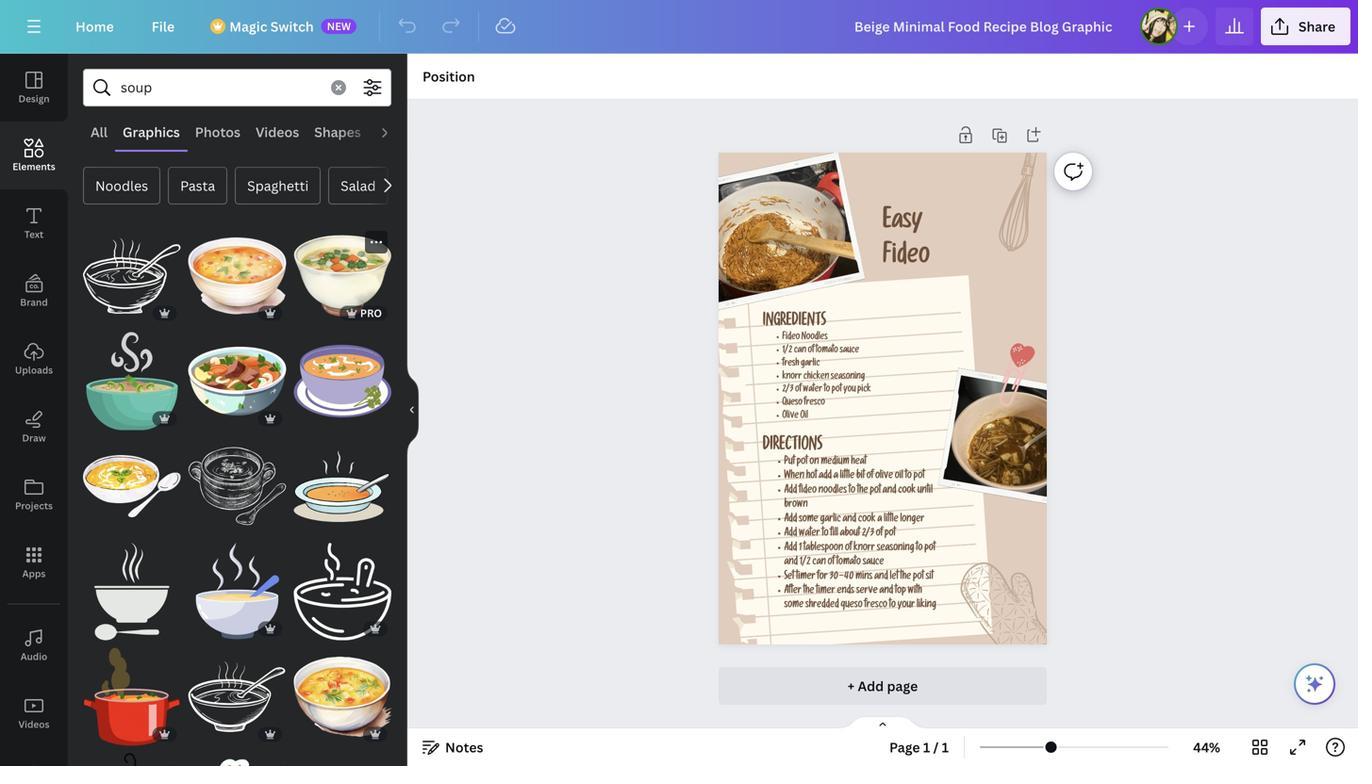 Task type: locate. For each thing, give the bounding box(es) containing it.
1 vertical spatial garlic
[[820, 515, 841, 526]]

0 vertical spatial seasoning
[[831, 373, 865, 383]]

garlic
[[801, 360, 820, 369], [820, 515, 841, 526]]

0 horizontal spatial little
[[840, 472, 855, 483]]

cook down oil
[[898, 486, 916, 497]]

a right add
[[834, 472, 838, 483]]

uploads button
[[0, 325, 68, 393]]

fideo down ingredients
[[782, 333, 800, 343]]

0 vertical spatial 2/3
[[782, 386, 794, 396]]

2/3 right about on the right
[[862, 529, 874, 540]]

tomato up chicken
[[816, 346, 838, 356]]

tomato inside put pot on medium heat when hot add a little bit of olive oil to pot add fideo noodles to the pot and cook until brown add some garlic and cook a little longer add water to fill about 2/3 of pot add 1 tablespoon of knorr seasoning to pot and 1/2 can of tomato sauce set timer for 30-40 mins and let the pot sit after the timer ends serve and top with some shredded queso fresco to your liking
[[837, 558, 861, 569]]

1 horizontal spatial can
[[813, 558, 826, 569]]

1 horizontal spatial audio
[[376, 123, 414, 141]]

1 horizontal spatial the
[[857, 486, 868, 497]]

noodles down the all button
[[95, 177, 148, 195]]

0 horizontal spatial videos
[[18, 719, 49, 732]]

pick
[[858, 386, 871, 396]]

a
[[834, 472, 838, 483], [878, 515, 882, 526]]

knorr down about on the right
[[854, 544, 875, 554]]

2/3 inside put pot on medium heat when hot add a little bit of olive oil to pot add fideo noodles to the pot and cook until brown add some garlic and cook a little longer add water to fill about 2/3 of pot add 1 tablespoon of knorr seasoning to pot and 1/2 can of tomato sauce set timer for 30-40 mins and let the pot sit after the timer ends serve and top with some shredded queso fresco to your liking
[[862, 529, 874, 540]]

1/2 down tablespoon
[[800, 558, 811, 569]]

noodles inside button
[[95, 177, 148, 195]]

knorr down fresh
[[782, 373, 802, 383]]

noodles button
[[83, 167, 160, 205]]

when
[[784, 472, 805, 483]]

1 vertical spatial water
[[799, 529, 820, 540]]

notes button
[[415, 733, 491, 763]]

1 vertical spatial knorr
[[854, 544, 875, 554]]

1 horizontal spatial 1
[[923, 739, 930, 757]]

tomato inside fideo noodles 1/2 can of tomato sauce fresh garlic knorr chicken seasoning 2/3 of water to pot you pick queso fresco olive oil
[[816, 346, 838, 356]]

knorr inside put pot on medium heat when hot add a little bit of olive oil to pot add fideo noodles to the pot and cook until brown add some garlic and cook a little longer add water to fill about 2/3 of pot add 1 tablespoon of knorr seasoning to pot and 1/2 can of tomato sauce set timer for 30-40 mins and let the pot sit after the timer ends serve and top with some shredded queso fresco to your liking
[[854, 544, 875, 554]]

to down longer
[[916, 544, 923, 554]]

1 horizontal spatial sauce
[[863, 558, 884, 569]]

1 vertical spatial some
[[784, 601, 804, 612]]

1 vertical spatial noodles
[[802, 333, 828, 343]]

file
[[152, 17, 175, 35]]

to right oil
[[905, 472, 912, 483]]

tomato
[[816, 346, 838, 356], [837, 558, 861, 569]]

0 vertical spatial 1/2
[[782, 346, 792, 356]]

after
[[784, 587, 802, 597]]

and left let
[[875, 572, 888, 583]]

audio button down apps
[[0, 612, 68, 680]]

0 vertical spatial sauce
[[840, 346, 859, 356]]

pot inside fideo noodles 1/2 can of tomato sauce fresh garlic knorr chicken seasoning 2/3 of water to pot you pick queso fresco olive oil
[[832, 386, 842, 396]]

group
[[83, 227, 181, 325], [188, 227, 286, 325], [83, 321, 181, 430], [188, 321, 286, 430], [294, 321, 391, 430], [83, 427, 181, 536], [188, 427, 286, 536], [294, 438, 391, 536], [188, 543, 286, 641], [294, 543, 391, 641], [294, 637, 391, 746], [83, 649, 181, 746], [188, 649, 286, 746], [83, 743, 181, 767], [188, 754, 286, 767]]

of
[[808, 346, 814, 356], [795, 386, 802, 396], [867, 472, 874, 483], [876, 529, 883, 540], [845, 544, 852, 554], [828, 558, 835, 569]]

1 vertical spatial the
[[900, 572, 911, 583]]

1 horizontal spatial knorr
[[854, 544, 875, 554]]

noodles inside fideo noodles 1/2 can of tomato sauce fresh garlic knorr chicken seasoning 2/3 of water to pot you pick queso fresco olive oil
[[802, 333, 828, 343]]

pot right about on the right
[[885, 529, 896, 540]]

to left fill
[[822, 529, 829, 540]]

2/3 up queso
[[782, 386, 794, 396]]

0 horizontal spatial 2/3
[[782, 386, 794, 396]]

sauce inside fideo noodles 1/2 can of tomato sauce fresh garlic knorr chicken seasoning 2/3 of water to pot you pick queso fresco olive oil
[[840, 346, 859, 356]]

0 vertical spatial the
[[857, 486, 868, 497]]

1/2 inside fideo noodles 1/2 can of tomato sauce fresh garlic knorr chicken seasoning 2/3 of water to pot you pick queso fresco olive oil
[[782, 346, 792, 356]]

to inside fideo noodles 1/2 can of tomato sauce fresh garlic knorr chicken seasoning 2/3 of water to pot you pick queso fresco olive oil
[[824, 386, 830, 396]]

1 horizontal spatial audio button
[[369, 114, 422, 150]]

of right about on the right
[[876, 529, 883, 540]]

1 horizontal spatial 2/3
[[862, 529, 874, 540]]

pot left on
[[797, 458, 808, 468]]

can up for
[[813, 558, 826, 569]]

1 vertical spatial sauce
[[863, 558, 884, 569]]

of up queso
[[795, 386, 802, 396]]

to left your
[[889, 601, 896, 612]]

cook
[[898, 486, 916, 497], [858, 515, 876, 526]]

fideo down easy
[[883, 246, 930, 272]]

0 horizontal spatial can
[[794, 346, 806, 356]]

and up about on the right
[[843, 515, 857, 526]]

2 vertical spatial the
[[803, 587, 814, 597]]

0 vertical spatial garlic
[[801, 360, 820, 369]]

0 horizontal spatial 1/2
[[782, 346, 792, 356]]

some down after
[[784, 601, 804, 612]]

position
[[423, 67, 475, 85]]

veggie soup watercolor image
[[294, 227, 391, 325]]

side panel tab list
[[0, 54, 68, 767]]

pro
[[360, 306, 382, 320]]

share button
[[1261, 8, 1351, 45]]

water
[[803, 386, 823, 396], [799, 529, 820, 540]]

Search elements search field
[[121, 70, 320, 106]]

44%
[[1193, 739, 1221, 757]]

1 horizontal spatial fideo
[[883, 246, 930, 272]]

pasta
[[180, 177, 215, 195]]

water down chicken
[[803, 386, 823, 396]]

0 vertical spatial timer
[[796, 572, 815, 583]]

0 vertical spatial noodles
[[95, 177, 148, 195]]

heat
[[851, 458, 867, 468]]

0 horizontal spatial timer
[[796, 572, 815, 583]]

1 horizontal spatial fresco
[[865, 601, 888, 612]]

pot left 'you'
[[832, 386, 842, 396]]

1 horizontal spatial watercolor soup ,hand painted vector illustration image
[[294, 649, 391, 746]]

hot soup in a bowl image
[[83, 333, 181, 430]]

seasoning
[[831, 373, 865, 383], [877, 544, 914, 554]]

noodles
[[819, 486, 847, 497]]

1 vertical spatial audio
[[20, 651, 47, 664]]

can inside fideo noodles 1/2 can of tomato sauce fresh garlic knorr chicken seasoning 2/3 of water to pot you pick queso fresco olive oil
[[794, 346, 806, 356]]

some down brown
[[799, 515, 818, 526]]

can
[[794, 346, 806, 356], [813, 558, 826, 569]]

1 horizontal spatial seasoning
[[877, 544, 914, 554]]

to
[[824, 386, 830, 396], [905, 472, 912, 483], [849, 486, 856, 497], [822, 529, 829, 540], [916, 544, 923, 554], [889, 601, 896, 612]]

2 horizontal spatial 1
[[942, 739, 949, 757]]

little left longer
[[884, 515, 899, 526]]

soup bowl illustration image
[[83, 754, 181, 767]]

1 vertical spatial tomato
[[837, 558, 861, 569]]

0 vertical spatial watercolor soup ,hand painted vector illustration image
[[188, 227, 286, 325]]

pro group
[[294, 227, 391, 325]]

brown
[[784, 501, 808, 511]]

can up fresh
[[794, 346, 806, 356]]

tablespoon
[[804, 544, 843, 554]]

fresco up oil
[[804, 399, 825, 409]]

fresh
[[782, 360, 799, 369]]

page
[[887, 678, 918, 696]]

1 vertical spatial little
[[884, 515, 899, 526]]

pot left sit at the right
[[913, 572, 924, 583]]

seasoning up 'you'
[[831, 373, 865, 383]]

videos
[[256, 123, 299, 141], [18, 719, 49, 732]]

seasoning up let
[[877, 544, 914, 554]]

0 horizontal spatial watercolor soup ,hand painted vector illustration image
[[188, 227, 286, 325]]

0 horizontal spatial seasoning
[[831, 373, 865, 383]]

1 left tablespoon
[[799, 544, 802, 554]]

sauce inside put pot on medium heat when hot add a little bit of olive oil to pot add fideo noodles to the pot and cook until brown add some garlic and cook a little longer add water to fill about 2/3 of pot add 1 tablespoon of knorr seasoning to pot and 1/2 can of tomato sauce set timer for 30-40 mins and let the pot sit after the timer ends serve and top with some shredded queso fresco to your liking
[[863, 558, 884, 569]]

fresco down serve at the right of page
[[865, 601, 888, 612]]

0 horizontal spatial fideo
[[782, 333, 800, 343]]

0 horizontal spatial videos button
[[0, 680, 68, 748]]

noodles down ingredients
[[802, 333, 828, 343]]

0 vertical spatial water
[[803, 386, 823, 396]]

1/2
[[782, 346, 792, 356], [800, 558, 811, 569]]

the right let
[[900, 572, 911, 583]]

hide image
[[407, 365, 419, 456]]

0 vertical spatial fideo
[[883, 246, 930, 272]]

shapes button
[[307, 114, 369, 150]]

magic
[[229, 17, 267, 35]]

0 vertical spatial knorr
[[782, 373, 802, 383]]

queso
[[782, 399, 803, 409]]

1 horizontal spatial timer
[[816, 587, 835, 597]]

top
[[895, 587, 906, 597]]

1 right /
[[942, 739, 949, 757]]

0 horizontal spatial audio
[[20, 651, 47, 664]]

photos
[[195, 123, 241, 141]]

sauce up mins
[[863, 558, 884, 569]]

2 horizontal spatial the
[[900, 572, 911, 583]]

timer right set at right bottom
[[796, 572, 815, 583]]

the down bit
[[857, 486, 868, 497]]

0 horizontal spatial cook
[[858, 515, 876, 526]]

graphics button
[[115, 114, 188, 150]]

add
[[784, 486, 797, 497], [784, 515, 797, 526], [784, 529, 797, 540], [784, 544, 797, 554], [858, 678, 884, 696]]

a left longer
[[878, 515, 882, 526]]

1 left /
[[923, 739, 930, 757]]

0 vertical spatial can
[[794, 346, 806, 356]]

videos inside side panel tab list
[[18, 719, 49, 732]]

/
[[933, 739, 939, 757]]

garlic inside put pot on medium heat when hot add a little bit of olive oil to pot add fideo noodles to the pot and cook until brown add some garlic and cook a little longer add water to fill about 2/3 of pot add 1 tablespoon of knorr seasoning to pot and 1/2 can of tomato sauce set timer for 30-40 mins and let the pot sit after the timer ends serve and top with some shredded queso fresco to your liking
[[820, 515, 841, 526]]

of up 30-
[[828, 558, 835, 569]]

watercolor soup ,hand painted vector illustration image
[[188, 227, 286, 325], [294, 649, 391, 746]]

draw button
[[0, 393, 68, 461]]

1 horizontal spatial videos button
[[248, 114, 307, 150]]

1 vertical spatial can
[[813, 558, 826, 569]]

you
[[844, 386, 856, 396]]

of right bit
[[867, 472, 874, 483]]

the right after
[[803, 587, 814, 597]]

0 horizontal spatial noodles
[[95, 177, 148, 195]]

medium
[[821, 458, 849, 468]]

0 vertical spatial little
[[840, 472, 855, 483]]

all button
[[83, 114, 115, 150]]

0 horizontal spatial knorr
[[782, 373, 802, 383]]

sauce up 'you'
[[840, 346, 859, 356]]

design
[[18, 92, 50, 105]]

0 vertical spatial tomato
[[816, 346, 838, 356]]

0 vertical spatial a
[[834, 472, 838, 483]]

audio button
[[369, 114, 422, 150], [0, 612, 68, 680]]

1 vertical spatial 2/3
[[862, 529, 874, 540]]

0 horizontal spatial audio button
[[0, 612, 68, 680]]

to down chicken
[[824, 386, 830, 396]]

all
[[91, 123, 108, 141]]

1 vertical spatial videos
[[18, 719, 49, 732]]

water up tablespoon
[[799, 529, 820, 540]]

fideo
[[883, 246, 930, 272], [782, 333, 800, 343]]

easy fideo
[[883, 211, 930, 272]]

hot
[[806, 472, 817, 483]]

1 horizontal spatial little
[[884, 515, 899, 526]]

1 vertical spatial timer
[[816, 587, 835, 597]]

garlic up chicken
[[801, 360, 820, 369]]

add inside + add page button
[[858, 678, 884, 696]]

1 vertical spatial audio button
[[0, 612, 68, 680]]

main menu bar
[[0, 0, 1358, 54]]

audio button right shapes
[[369, 114, 422, 150]]

audio right shapes button
[[376, 123, 414, 141]]

1 vertical spatial seasoning
[[877, 544, 914, 554]]

1 horizontal spatial noodles
[[802, 333, 828, 343]]

1 vertical spatial fresco
[[865, 601, 888, 612]]

1/2 up fresh
[[782, 346, 792, 356]]

timer down for
[[816, 587, 835, 597]]

and down olive
[[883, 486, 897, 497]]

little
[[840, 472, 855, 483], [884, 515, 899, 526]]

little left bit
[[840, 472, 855, 483]]

pot
[[832, 386, 842, 396], [797, 458, 808, 468], [914, 472, 925, 483], [870, 486, 881, 497], [885, 529, 896, 540], [925, 544, 936, 554], [913, 572, 924, 583]]

2/3
[[782, 386, 794, 396], [862, 529, 874, 540]]

1 vertical spatial fideo
[[782, 333, 800, 343]]

1 horizontal spatial cook
[[898, 486, 916, 497]]

1 vertical spatial a
[[878, 515, 882, 526]]

0 horizontal spatial fresco
[[804, 399, 825, 409]]

garlic up fill
[[820, 515, 841, 526]]

until
[[918, 486, 933, 497]]

1 horizontal spatial 1/2
[[800, 558, 811, 569]]

fill
[[830, 529, 838, 540]]

audio down apps
[[20, 651, 47, 664]]

0 horizontal spatial sauce
[[840, 346, 859, 356]]

directions
[[763, 439, 823, 456]]

0 horizontal spatial 1
[[799, 544, 802, 554]]

0 vertical spatial videos
[[256, 123, 299, 141]]

can inside put pot on medium heat when hot add a little bit of olive oil to pot add fideo noodles to the pot and cook until brown add some garlic and cook a little longer add water to fill about 2/3 of pot add 1 tablespoon of knorr seasoning to pot and 1/2 can of tomato sauce set timer for 30-40 mins and let the pot sit after the timer ends serve and top with some shredded queso fresco to your liking
[[813, 558, 826, 569]]

0 vertical spatial videos button
[[248, 114, 307, 150]]

fideo noodles 1/2 can of tomato sauce fresh garlic knorr chicken seasoning 2/3 of water to pot you pick queso fresco olive oil
[[782, 333, 871, 422]]

tomato up "40"
[[837, 558, 861, 569]]

cook up about on the right
[[858, 515, 876, 526]]

0 vertical spatial fresco
[[804, 399, 825, 409]]

0 horizontal spatial the
[[803, 587, 814, 597]]

magic switch
[[229, 17, 314, 35]]

1 vertical spatial 1/2
[[800, 558, 811, 569]]

the
[[857, 486, 868, 497], [900, 572, 911, 583], [803, 587, 814, 597]]

1 horizontal spatial a
[[878, 515, 882, 526]]

projects
[[15, 500, 53, 513]]



Task type: describe. For each thing, give the bounding box(es) containing it.
canva assistant image
[[1304, 674, 1326, 696]]

0 vertical spatial audio
[[376, 123, 414, 141]]

home
[[75, 17, 114, 35]]

fideo inside fideo noodles 1/2 can of tomato sauce fresh garlic knorr chicken seasoning 2/3 of water to pot you pick queso fresco olive oil
[[782, 333, 800, 343]]

pasta button
[[168, 167, 227, 205]]

olive
[[782, 412, 799, 422]]

ends
[[837, 587, 855, 597]]

longer
[[900, 515, 925, 526]]

knorr inside fideo noodles 1/2 can of tomato sauce fresh garlic knorr chicken seasoning 2/3 of water to pot you pick queso fresco olive oil
[[782, 373, 802, 383]]

1 vertical spatial videos button
[[0, 680, 68, 748]]

pot of vegetable soup image
[[83, 649, 181, 746]]

of down about on the right
[[845, 544, 852, 554]]

meat soup illustration image
[[188, 333, 286, 430]]

for
[[817, 572, 828, 583]]

your
[[898, 601, 915, 612]]

put
[[784, 458, 795, 468]]

0 vertical spatial some
[[799, 515, 818, 526]]

0 vertical spatial audio button
[[369, 114, 422, 150]]

text
[[24, 228, 44, 241]]

audio inside side panel tab list
[[20, 651, 47, 664]]

water inside put pot on medium heat when hot add a little bit of olive oil to pot add fideo noodles to the pot and cook until brown add some garlic and cook a little longer add water to fill about 2/3 of pot add 1 tablespoon of knorr seasoning to pot and 1/2 can of tomato sauce set timer for 30-40 mins and let the pot sit after the timer ends serve and top with some shredded queso fresco to your liking
[[799, 529, 820, 540]]

+ add page
[[848, 678, 918, 696]]

projects button
[[0, 461, 68, 529]]

0 vertical spatial cook
[[898, 486, 916, 497]]

spaghetti
[[247, 177, 309, 195]]

switch
[[271, 17, 314, 35]]

soup bowl icon image
[[188, 543, 286, 641]]

on
[[810, 458, 819, 468]]

queso
[[841, 601, 863, 612]]

44% button
[[1176, 733, 1238, 763]]

panci merah illustration image
[[188, 754, 286, 767]]

file button
[[137, 8, 190, 45]]

share
[[1299, 17, 1336, 35]]

1 vertical spatial watercolor soup ,hand painted vector illustration image
[[294, 649, 391, 746]]

1/2 inside put pot on medium heat when hot add a little bit of olive oil to pot add fideo noodles to the pot and cook until brown add some garlic and cook a little longer add water to fill about 2/3 of pot add 1 tablespoon of knorr seasoning to pot and 1/2 can of tomato sauce set timer for 30-40 mins and let the pot sit after the timer ends serve and top with some shredded queso fresco to your liking
[[800, 558, 811, 569]]

add
[[819, 472, 832, 483]]

ingredients
[[763, 315, 826, 331]]

+
[[848, 678, 855, 696]]

1 inside put pot on medium heat when hot add a little bit of olive oil to pot add fideo noodles to the pot and cook until brown add some garlic and cook a little longer add water to fill about 2/3 of pot add 1 tablespoon of knorr seasoning to pot and 1/2 can of tomato sauce set timer for 30-40 mins and let the pot sit after the timer ends serve and top with some shredded queso fresco to your liking
[[799, 544, 802, 554]]

elements
[[13, 160, 55, 173]]

let
[[890, 572, 899, 583]]

0 horizontal spatial a
[[834, 472, 838, 483]]

position button
[[415, 61, 483, 91]]

pot up until
[[914, 472, 925, 483]]

put pot on medium heat when hot add a little bit of olive oil to pot add fideo noodles to the pot and cook until brown add some garlic and cook a little longer add water to fill about 2/3 of pot add 1 tablespoon of knorr seasoning to pot and 1/2 can of tomato sauce set timer for 30-40 mins and let the pot sit after the timer ends serve and top with some shredded queso fresco to your liking
[[784, 458, 936, 612]]

seasoning inside fideo noodles 1/2 can of tomato sauce fresh garlic knorr chicken seasoning 2/3 of water to pot you pick queso fresco olive oil
[[831, 373, 865, 383]]

and left top
[[880, 587, 893, 597]]

pot down olive
[[870, 486, 881, 497]]

design button
[[0, 54, 68, 122]]

page
[[890, 739, 920, 757]]

fideo
[[799, 486, 817, 497]]

painted thanksgiving pumpkin soup image
[[83, 438, 181, 536]]

to right noodles on the right of page
[[849, 486, 856, 497]]

garlic inside fideo noodles 1/2 can of tomato sauce fresh garlic knorr chicken seasoning 2/3 of water to pot you pick queso fresco olive oil
[[801, 360, 820, 369]]

uploads
[[15, 364, 53, 377]]

seasoning inside put pot on medium heat when hot add a little bit of olive oil to pot add fideo noodles to the pot and cook until brown add some garlic and cook a little longer add water to fill about 2/3 of pot add 1 tablespoon of knorr seasoning to pot and 1/2 can of tomato sauce set timer for 30-40 mins and let the pot sit after the timer ends serve and top with some shredded queso fresco to your liking
[[877, 544, 914, 554]]

2/3 inside fideo noodles 1/2 can of tomato sauce fresh garlic knorr chicken seasoning 2/3 of water to pot you pick queso fresco olive oil
[[782, 386, 794, 396]]

page 1 / 1
[[890, 739, 949, 757]]

fresco inside put pot on medium heat when hot add a little bit of olive oil to pot add fideo noodles to the pot and cook until brown add some garlic and cook a little longer add water to fill about 2/3 of pot add 1 tablespoon of knorr seasoning to pot and 1/2 can of tomato sauce set timer for 30-40 mins and let the pot sit after the timer ends serve and top with some shredded queso fresco to your liking
[[865, 601, 888, 612]]

apps
[[22, 568, 46, 581]]

with
[[908, 587, 922, 597]]

draw
[[22, 432, 46, 445]]

liking
[[917, 601, 936, 612]]

show pages image
[[838, 716, 928, 731]]

chicken
[[804, 373, 829, 383]]

30-
[[830, 572, 844, 583]]

oil
[[800, 412, 808, 422]]

and up set at right bottom
[[784, 558, 798, 569]]

easy
[[883, 211, 923, 237]]

pot up sit at the right
[[925, 544, 936, 554]]

water inside fideo noodles 1/2 can of tomato sauce fresh garlic knorr chicken seasoning 2/3 of water to pot you pick queso fresco olive oil
[[803, 386, 823, 396]]

salad button
[[328, 167, 388, 205]]

about
[[840, 529, 860, 540]]

brand button
[[0, 258, 68, 325]]

notes
[[445, 739, 483, 757]]

photos button
[[188, 114, 248, 150]]

1 vertical spatial cook
[[858, 515, 876, 526]]

serve
[[856, 587, 878, 597]]

fresco inside fideo noodles 1/2 can of tomato sauce fresh garlic knorr chicken seasoning 2/3 of water to pot you pick queso fresco olive oil
[[804, 399, 825, 409]]

new
[[327, 19, 351, 33]]

apps button
[[0, 529, 68, 597]]

mins
[[856, 572, 873, 583]]

bit
[[856, 472, 865, 483]]

Design title text field
[[839, 8, 1133, 45]]

shredded
[[806, 601, 839, 612]]

of up chicken
[[808, 346, 814, 356]]

olive
[[875, 472, 893, 483]]

elements button
[[0, 122, 68, 190]]

shapes
[[314, 123, 361, 141]]

home link
[[60, 8, 129, 45]]

brand
[[20, 296, 48, 309]]

spaghetti button
[[235, 167, 321, 205]]

hand drawn squash coconut milk soup image
[[294, 333, 391, 430]]

1 horizontal spatial videos
[[256, 123, 299, 141]]

text button
[[0, 190, 68, 258]]

+ add page button
[[719, 668, 1047, 706]]

hot pumpkin soup image
[[294, 438, 391, 536]]

oil
[[895, 472, 904, 483]]

set
[[784, 572, 795, 583]]

sit
[[926, 572, 934, 583]]

40
[[844, 572, 854, 583]]

salad
[[341, 177, 376, 195]]

graphics
[[123, 123, 180, 141]]



Task type: vqa. For each thing, say whether or not it's contained in the screenshot.
by
no



